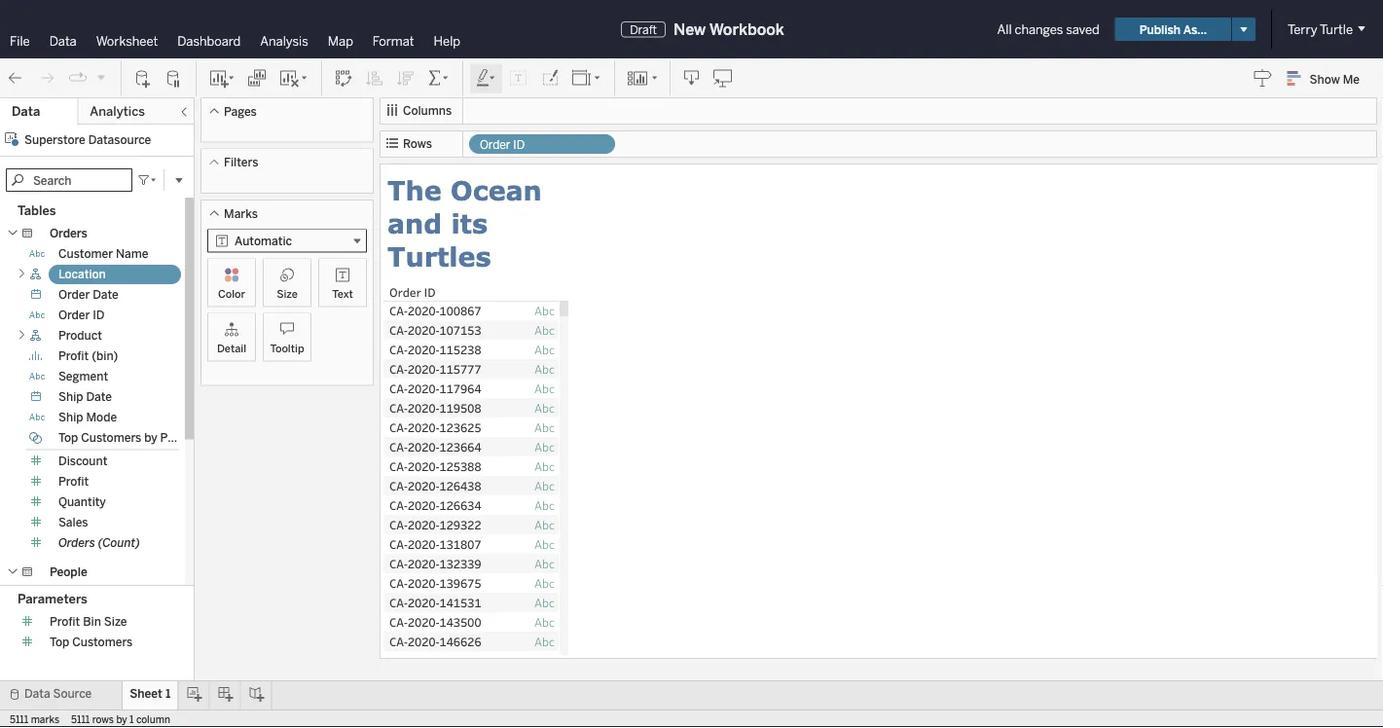 Task type: locate. For each thing, give the bounding box(es) containing it.
turtles
[[388, 240, 491, 272]]

5111 marks
[[10, 714, 59, 725]]

1 vertical spatial orders
[[58, 536, 95, 550]]

0 vertical spatial 1
[[165, 687, 171, 701]]

ship for ship mode
[[58, 410, 83, 425]]

profit
[[58, 349, 89, 363], [160, 431, 191, 445], [58, 475, 89, 489], [50, 615, 80, 629]]

2 vertical spatial order
[[58, 308, 90, 322]]

5111
[[10, 714, 28, 725], [71, 714, 90, 725]]

0 horizontal spatial size
[[104, 615, 127, 629]]

profit for profit (bin)
[[58, 349, 89, 363]]

ship
[[58, 390, 83, 404], [58, 410, 83, 425]]

1 vertical spatial date
[[86, 390, 112, 404]]

publish as...
[[1140, 22, 1207, 36]]

publish your workbook to edit in tableau desktop image
[[714, 69, 733, 88]]

0 vertical spatial orders
[[50, 226, 87, 240]]

all changes saved
[[998, 21, 1100, 37]]

2 vertical spatial data
[[24, 687, 50, 701]]

replay animation image
[[68, 68, 88, 88], [95, 71, 107, 83]]

1 vertical spatial id
[[93, 308, 105, 322]]

highlight image
[[475, 69, 498, 88]]

(bin)
[[92, 349, 118, 363]]

top for top customers
[[50, 635, 69, 649]]

data up redo image
[[49, 33, 77, 49]]

0 horizontal spatial order id
[[58, 308, 105, 322]]

by
[[144, 431, 157, 445], [116, 714, 127, 725]]

date for order date
[[93, 288, 119, 302]]

replay animation image up analytics
[[95, 71, 107, 83]]

ship down ship date
[[58, 410, 83, 425]]

order up ocean
[[480, 138, 511, 152]]

order
[[480, 138, 511, 152], [58, 288, 90, 302], [58, 308, 90, 322]]

color
[[218, 287, 245, 300]]

format workbook image
[[540, 69, 560, 88]]

1 right sheet
[[165, 687, 171, 701]]

1 horizontal spatial replay animation image
[[95, 71, 107, 83]]

5111 left rows
[[71, 714, 90, 725]]

top up discount
[[58, 431, 78, 445]]

orders down the "sales"
[[58, 536, 95, 550]]

replay animation image right redo image
[[68, 68, 88, 88]]

ship down segment
[[58, 390, 83, 404]]

customer name
[[58, 247, 149, 261]]

orders up customer
[[50, 226, 87, 240]]

terry turtle
[[1288, 21, 1353, 37]]

5111 for 5111 rows by 1 column
[[71, 714, 90, 725]]

1 vertical spatial top
[[50, 635, 69, 649]]

tables
[[18, 203, 56, 219]]

Search text field
[[6, 168, 132, 192]]

parameters
[[18, 591, 88, 607]]

date down location
[[93, 288, 119, 302]]

ocean
[[451, 174, 542, 205]]

source
[[53, 687, 92, 701]]

order id
[[480, 138, 525, 152], [58, 308, 105, 322]]

0 vertical spatial top
[[58, 431, 78, 445]]

1 vertical spatial data
[[12, 104, 40, 119]]

segment
[[58, 370, 108, 384]]

1 vertical spatial ship
[[58, 410, 83, 425]]

1 horizontal spatial id
[[513, 138, 525, 152]]

id
[[513, 138, 525, 152], [93, 308, 105, 322]]

0 horizontal spatial 1
[[130, 714, 134, 725]]

data source
[[24, 687, 92, 701]]

5111 for 5111 marks
[[10, 714, 28, 725]]

1 horizontal spatial size
[[277, 287, 298, 300]]

profit (bin)
[[58, 349, 118, 363]]

1 vertical spatial size
[[104, 615, 127, 629]]

date
[[93, 288, 119, 302], [86, 390, 112, 404]]

0 vertical spatial id
[[513, 138, 525, 152]]

data
[[49, 33, 77, 49], [12, 104, 40, 119], [24, 687, 50, 701]]

data down undo image
[[12, 104, 40, 119]]

customers down 'bin'
[[72, 635, 133, 649]]

1 horizontal spatial order id
[[480, 138, 525, 152]]

0 horizontal spatial 5111
[[10, 714, 28, 725]]

redo image
[[37, 69, 56, 88]]

profit for profit bin size
[[50, 615, 80, 629]]

terry
[[1288, 21, 1318, 37]]

regional
[[58, 586, 106, 600]]

top
[[58, 431, 78, 445], [50, 635, 69, 649]]

analysis
[[260, 33, 308, 49]]

people
[[50, 565, 87, 579]]

download image
[[683, 69, 702, 88]]

0 vertical spatial by
[[144, 431, 157, 445]]

top customers
[[50, 635, 133, 649]]

order id up 'product'
[[58, 308, 105, 322]]

order id up ocean
[[480, 138, 525, 152]]

0 horizontal spatial by
[[116, 714, 127, 725]]

size right 'bin'
[[104, 615, 127, 629]]

as...
[[1184, 22, 1207, 36]]

clear sheet image
[[278, 69, 310, 88]]

by for 1
[[116, 714, 127, 725]]

rows
[[92, 714, 114, 725]]

1 horizontal spatial 5111
[[71, 714, 90, 725]]

5111 left "marks"
[[10, 714, 28, 725]]

1 vertical spatial customers
[[72, 635, 133, 649]]

order date
[[58, 288, 119, 302]]

show labels image
[[509, 69, 529, 88]]

map
[[328, 33, 353, 49]]

1 left 'column'
[[130, 714, 134, 725]]

top down profit bin size
[[50, 635, 69, 649]]

superstore datasource
[[24, 132, 151, 147]]

2 5111 from the left
[[71, 714, 90, 725]]

size up tooltip
[[277, 287, 298, 300]]

customers for top customers
[[72, 635, 133, 649]]

customers
[[81, 431, 141, 445], [72, 635, 133, 649]]

orders
[[50, 226, 87, 240], [58, 536, 95, 550]]

0 vertical spatial customers
[[81, 431, 141, 445]]

swap rows and columns image
[[334, 69, 353, 88]]

and
[[388, 207, 442, 239]]

product
[[58, 329, 102, 343]]

sales
[[58, 516, 88, 530]]

0 horizontal spatial id
[[93, 308, 105, 322]]

2 ship from the top
[[58, 410, 83, 425]]

order up 'product'
[[58, 308, 90, 322]]

sheet 1
[[130, 687, 171, 701]]

5111 rows by 1 column
[[71, 714, 170, 725]]

show me
[[1310, 72, 1360, 86]]

1 horizontal spatial by
[[144, 431, 157, 445]]

show
[[1310, 72, 1341, 86]]

date for ship date
[[86, 390, 112, 404]]

order down location
[[58, 288, 90, 302]]

0 vertical spatial ship
[[58, 390, 83, 404]]

0 vertical spatial date
[[93, 288, 119, 302]]

1 horizontal spatial 1
[[165, 687, 171, 701]]

profit bin size
[[50, 615, 127, 629]]

text
[[332, 287, 353, 300]]

1 5111 from the left
[[10, 714, 28, 725]]

new data source image
[[133, 69, 153, 88]]

orders (count)
[[58, 536, 140, 550]]

publish
[[1140, 22, 1181, 36]]

collapse image
[[178, 106, 190, 118]]

1 vertical spatial by
[[116, 714, 127, 725]]

1
[[165, 687, 171, 701], [130, 714, 134, 725]]

date up mode
[[86, 390, 112, 404]]

1 ship from the top
[[58, 390, 83, 404]]

data up 5111 marks
[[24, 687, 50, 701]]

customers down mode
[[81, 431, 141, 445]]

size
[[277, 287, 298, 300], [104, 615, 127, 629]]

data guide image
[[1254, 68, 1273, 88]]

id down order date
[[93, 308, 105, 322]]

id up ocean
[[513, 138, 525, 152]]

name
[[116, 247, 149, 261]]



Task type: describe. For each thing, give the bounding box(es) containing it.
profit for profit
[[58, 475, 89, 489]]

new worksheet image
[[208, 69, 236, 88]]

fit image
[[572, 69, 603, 88]]

draft
[[630, 22, 657, 36]]

mode
[[86, 410, 117, 425]]

publish as... button
[[1116, 18, 1232, 41]]

new workbook
[[674, 20, 785, 38]]

detail
[[217, 342, 246, 355]]

format
[[373, 33, 414, 49]]

analytics
[[90, 104, 145, 119]]

saved
[[1066, 21, 1100, 37]]

file
[[10, 33, 30, 49]]

totals image
[[427, 69, 451, 88]]

workbook
[[710, 20, 785, 38]]

sort descending image
[[396, 69, 416, 88]]

1 vertical spatial order
[[58, 288, 90, 302]]

tooltip
[[270, 342, 304, 355]]

0 vertical spatial size
[[277, 287, 298, 300]]

rows
[[403, 137, 432, 151]]

customer
[[58, 247, 113, 261]]

regional manager
[[58, 586, 157, 600]]

help
[[434, 33, 461, 49]]

superstore
[[24, 132, 86, 147]]

customers for top customers by profit
[[81, 431, 141, 445]]

columns
[[403, 104, 452, 118]]

marks
[[31, 714, 59, 725]]

show me button
[[1279, 63, 1378, 93]]

all
[[998, 21, 1012, 37]]

changes
[[1015, 21, 1063, 37]]

column
[[136, 714, 170, 725]]

its
[[451, 207, 488, 239]]

0 vertical spatial data
[[49, 33, 77, 49]]

by for profit
[[144, 431, 157, 445]]

show/hide cards image
[[627, 69, 658, 88]]

worksheet
[[96, 33, 158, 49]]

top for top customers by profit
[[58, 431, 78, 445]]

ship mode
[[58, 410, 117, 425]]

pages
[[224, 104, 257, 118]]

bin
[[83, 615, 101, 629]]

filters
[[224, 155, 258, 169]]

0 vertical spatial order id
[[480, 138, 525, 152]]

datasource
[[88, 132, 151, 147]]

1 vertical spatial order id
[[58, 308, 105, 322]]

ship for ship date
[[58, 390, 83, 404]]

sort ascending image
[[365, 69, 385, 88]]

pause auto updates image
[[165, 69, 184, 88]]

discount
[[58, 454, 107, 468]]

top customers by profit
[[58, 431, 191, 445]]

location
[[58, 267, 106, 281]]

0 horizontal spatial replay animation image
[[68, 68, 88, 88]]

orders for orders
[[50, 226, 87, 240]]

marks
[[224, 206, 258, 221]]

marks. press enter to open the view data window.. use arrow keys to navigate data visualization elements. image
[[500, 301, 560, 727]]

1 vertical spatial 1
[[130, 714, 134, 725]]

0 vertical spatial order
[[480, 138, 511, 152]]

manager
[[109, 586, 157, 600]]

ship date
[[58, 390, 112, 404]]

undo image
[[6, 69, 25, 88]]

orders for orders (count)
[[58, 536, 95, 550]]

me
[[1343, 72, 1360, 86]]

the
[[388, 174, 442, 205]]

duplicate image
[[247, 69, 267, 88]]

quantity
[[58, 495, 106, 509]]

the ocean and its turtles
[[388, 174, 551, 272]]

new
[[674, 20, 706, 38]]

sheet
[[130, 687, 163, 701]]

turtle
[[1320, 21, 1353, 37]]

(count)
[[98, 536, 140, 550]]

dashboard
[[177, 33, 241, 49]]



Task type: vqa. For each thing, say whether or not it's contained in the screenshot.
Show
yes



